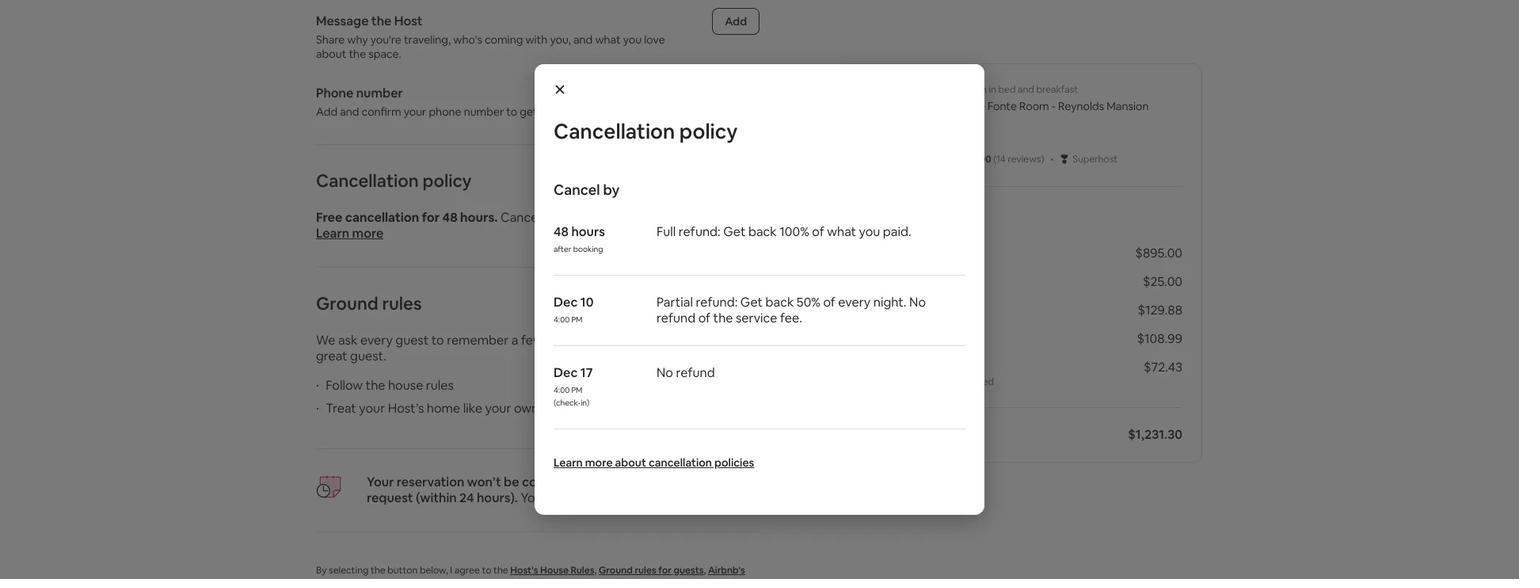 Task type: locate. For each thing, give the bounding box(es) containing it.
1 vertical spatial room
[[1020, 99, 1050, 113]]

reservation
[[397, 474, 465, 490]]

about left 'why' in the top left of the page
[[316, 47, 347, 61]]

0 horizontal spatial service
[[736, 309, 778, 326]]

learn up ground rules
[[316, 225, 350, 242]]

every inside we ask every guest to remember a few simple things about what makes a great guest.
[[360, 332, 393, 349]]

0 vertical spatial refund
[[657, 309, 696, 326]]

refund: for partial
[[696, 294, 738, 310]]

cancellation up accepts
[[649, 455, 712, 469]]

0 horizontal spatial until
[[587, 474, 613, 490]]

price details
[[854, 205, 953, 227]]

ask
[[338, 332, 358, 349]]

0 horizontal spatial host
[[394, 13, 423, 29]]

to right agree
[[482, 564, 492, 577]]

we
[[316, 332, 336, 349]]

pm inside dec 10 4:00 pm
[[572, 314, 583, 324]]

0 vertical spatial no
[[910, 294, 926, 310]]

what right 100%
[[827, 223, 857, 240]]

rules
[[571, 564, 595, 577]]

1 horizontal spatial cancellation policy
[[554, 118, 738, 145]]

host down learn more about cancellation policies
[[639, 474, 667, 490]]

until
[[587, 474, 613, 490], [650, 490, 675, 506]]

get left 100%
[[724, 223, 746, 240]]

•
[[1051, 151, 1054, 167]]

0 horizontal spatial to
[[432, 332, 444, 349]]

0 vertical spatial room
[[961, 83, 987, 96]]

back left 50%
[[766, 294, 794, 310]]

you
[[521, 490, 543, 506]]

hours
[[572, 223, 605, 240]]

1 vertical spatial more
[[585, 455, 613, 469]]

0 vertical spatial what
[[595, 32, 621, 47]]

free
[[316, 209, 343, 226]]

1 vertical spatial about
[[626, 332, 661, 349]]

1 vertical spatial back
[[766, 294, 794, 310]]

service down cleaning fee
[[896, 302, 938, 319]]

fee right night.
[[940, 302, 959, 319]]

back left 100%
[[749, 223, 777, 240]]

get left fee.
[[741, 294, 763, 310]]

learn up 'confirmed'
[[554, 455, 583, 469]]

taxes
[[854, 330, 887, 347]]

pm inside dec 17 4:00 pm (check-in)
[[572, 385, 583, 395]]

48 up the after
[[554, 223, 569, 240]]

simple
[[546, 332, 584, 349]]

about inside message the host share why you're traveling, who's coming with you, and what you love about the space.
[[316, 47, 347, 61]]

service left fee.
[[736, 309, 778, 326]]

cancellation policy dialog
[[535, 65, 985, 515]]

more up you won't be charged until then. on the left
[[585, 455, 613, 469]]

button
[[388, 564, 418, 577]]

you
[[623, 32, 642, 47], [859, 223, 881, 240]]

1 vertical spatial cancellation
[[649, 455, 712, 469]]

won't left the you
[[467, 474, 501, 490]]

add
[[725, 14, 747, 29], [316, 105, 338, 119]]

0 horizontal spatial cancellation
[[345, 209, 419, 226]]

rules up 'guest'
[[382, 292, 422, 315]]

service inside "partial refund: get back 50% of every night. no refund of the service fee."
[[736, 309, 778, 326]]

for
[[422, 209, 440, 226], [628, 209, 645, 226], [659, 564, 672, 577]]

0 vertical spatial get
[[724, 223, 746, 240]]

and down phone
[[340, 105, 359, 119]]

no right night.
[[910, 294, 926, 310]]

for left hours.
[[422, 209, 440, 226]]

more
[[352, 225, 384, 242], [585, 455, 613, 469]]

rules up 'home'
[[426, 377, 454, 394]]

0 horizontal spatial ,
[[595, 564, 597, 577]]

0 vertical spatial more
[[352, 225, 384, 242]]

fee
[[908, 273, 927, 290], [940, 302, 959, 319], [940, 376, 955, 388]]

1 vertical spatial ground
[[599, 564, 633, 577]]

host inside your reservation won't be confirmed until the host accepts your request (within 24 hours).
[[639, 474, 667, 490]]

what inside message the host share why you're traveling, who's coming with you, and what you love about the space.
[[595, 32, 621, 47]]

your down policies
[[720, 474, 747, 490]]

refund: inside "partial refund: get back 50% of every night. no refund of the service fee."
[[696, 294, 738, 310]]

host up traveling,
[[394, 13, 423, 29]]

$108.99
[[1137, 330, 1183, 347]]

1 horizontal spatial ,
[[704, 564, 706, 577]]

every right ask on the bottom of the page
[[360, 332, 393, 349]]

1 horizontal spatial what
[[663, 332, 693, 349]]

the left 'host's'
[[494, 564, 508, 577]]

1 vertical spatial host
[[639, 474, 667, 490]]

, left "airbnb's"
[[704, 564, 706, 577]]

request
[[367, 490, 413, 506]]

2 horizontal spatial what
[[827, 223, 857, 240]]

0 vertical spatial refund:
[[679, 223, 721, 240]]

partial
[[657, 294, 693, 310]]

the down guest.
[[366, 377, 385, 394]]

dec inside dec 10 4:00 pm
[[554, 294, 578, 310]]

1 horizontal spatial more
[[585, 455, 613, 469]]

0 vertical spatial cancel
[[554, 180, 600, 198]]

booking
[[573, 244, 603, 254]]

about up the charged
[[615, 455, 647, 469]]

4:00 for 17
[[554, 385, 570, 395]]

0 vertical spatial cancellation
[[554, 118, 675, 145]]

0 vertical spatial you
[[623, 32, 642, 47]]

0 horizontal spatial cancellation
[[316, 170, 419, 192]]

about
[[316, 47, 347, 61], [626, 332, 661, 349], [615, 455, 647, 469]]

1 vertical spatial cancellation policy
[[316, 170, 472, 192]]

0 vertical spatial ground
[[316, 292, 379, 315]]

number right phone
[[464, 105, 504, 119]]

1 horizontal spatial host
[[639, 474, 667, 490]]

, right the house
[[595, 564, 597, 577]]

the left button
[[371, 564, 386, 577]]

pm up the in)
[[572, 385, 583, 395]]

for left guests
[[659, 564, 672, 577]]

cancellation policy
[[554, 118, 738, 145], [316, 170, 472, 192]]

refund: right the full
[[679, 223, 721, 240]]

1 horizontal spatial policy
[[680, 118, 738, 145]]

rules inside follow the house rules treat your host's home like your own
[[426, 377, 454, 394]]

1 pm from the top
[[572, 314, 583, 324]]

dec down cancel by
[[586, 209, 610, 226]]

every down cleaning
[[839, 294, 871, 310]]

0 horizontal spatial every
[[360, 332, 393, 349]]

refund up makes
[[657, 309, 696, 326]]

4:00 for 10
[[554, 314, 570, 324]]

for left the full
[[628, 209, 645, 226]]

1 vertical spatial pm
[[572, 385, 583, 395]]

guest
[[396, 332, 429, 349]]

0 horizontal spatial learn
[[316, 225, 350, 242]]

be
[[504, 474, 519, 490], [581, 490, 596, 506]]

cancellation up by
[[554, 118, 675, 145]]

hours.
[[460, 209, 498, 226]]

ground right rules
[[599, 564, 633, 577]]

about inside we ask every guest to remember a few simple things about what makes a great guest.
[[626, 332, 661, 349]]

services
[[903, 376, 938, 388]]

0 horizontal spatial for
[[422, 209, 440, 226]]

cancellation
[[345, 209, 419, 226], [649, 455, 712, 469]]

refund: for full
[[679, 223, 721, 240]]

1 horizontal spatial until
[[650, 490, 675, 506]]

0 vertical spatial add
[[725, 14, 747, 29]]

2 4:00 from the top
[[554, 385, 570, 395]]

policy
[[680, 118, 738, 145], [423, 170, 472, 192]]

a left few
[[512, 332, 519, 349]]

dec up the simple
[[554, 294, 578, 310]]

1 horizontal spatial you
[[859, 223, 881, 240]]

0 vertical spatial number
[[356, 85, 403, 101]]

2 vertical spatial fee
[[940, 376, 955, 388]]

0 vertical spatial host
[[394, 13, 423, 29]]

airbnb's
[[708, 564, 745, 577]]

a left the full
[[648, 209, 655, 226]]

night.
[[874, 294, 907, 310]]

phone
[[316, 85, 354, 101]]

what up the no refund on the bottom left
[[663, 332, 693, 349]]

4:00 up the simple
[[554, 314, 570, 324]]

4:00 inside dec 10 4:00 pm
[[554, 314, 570, 324]]

2 vertical spatial dec
[[554, 364, 578, 381]]

and left refund
[[366, 577, 383, 579]]

room up belle
[[961, 83, 987, 96]]

more right free on the top of page
[[352, 225, 384, 242]]

1 vertical spatial what
[[827, 223, 857, 240]]

back inside "partial refund: get back 50% of every night. no refund of the service fee."
[[766, 294, 794, 310]]

get inside "partial refund: get back 50% of every night. no refund of the service fee."
[[741, 294, 763, 310]]

won't right the you
[[545, 490, 578, 506]]

1 horizontal spatial no
[[910, 294, 926, 310]]

your inside phone number add and confirm your phone number to get trip updates.
[[404, 105, 427, 119]]

learn more button
[[316, 225, 384, 242]]

4:00 inside dec 17 4:00 pm (check-in)
[[554, 385, 570, 395]]

learn inside cancellation policy dialog
[[554, 455, 583, 469]]

selecting
[[329, 564, 369, 577]]

of for 100%
[[812, 223, 825, 240]]

about right things
[[626, 332, 661, 349]]

1 vertical spatial rules
[[426, 377, 454, 394]]

0 vertical spatial learn
[[316, 225, 350, 242]]

0 horizontal spatial 10
[[581, 294, 594, 310]]

1 horizontal spatial every
[[839, 294, 871, 310]]

0 horizontal spatial you
[[623, 32, 642, 47]]

17
[[581, 364, 593, 381]]

number up confirm
[[356, 85, 403, 101]]

refund down makes
[[676, 364, 715, 381]]

and
[[574, 32, 593, 47], [1018, 83, 1035, 96], [340, 105, 359, 119], [366, 577, 383, 579]]

to left get
[[507, 105, 518, 119]]

100%
[[780, 223, 810, 240]]

add inside phone number add and confirm your phone number to get trip updates.
[[316, 105, 338, 119]]

1 horizontal spatial cancellation
[[554, 118, 675, 145]]

0 vertical spatial about
[[316, 47, 347, 61]]

0 horizontal spatial number
[[356, 85, 403, 101]]

learn
[[316, 225, 350, 242], [554, 455, 583, 469]]

to inside we ask every guest to remember a few simple things about what makes a great guest.
[[432, 332, 444, 349]]

0 horizontal spatial more
[[352, 225, 384, 242]]

no down the partial
[[657, 364, 673, 381]]

0 vertical spatial back
[[749, 223, 777, 240]]

room left -
[[1020, 99, 1050, 113]]

remember
[[447, 332, 509, 349]]

0 vertical spatial to
[[507, 105, 518, 119]]

(usd) button
[[886, 426, 920, 443]]

you inside cancellation policy dialog
[[859, 223, 881, 240]]

be left the charged
[[581, 490, 596, 506]]

until right 'confirmed'
[[587, 474, 613, 490]]

and right bed
[[1018, 83, 1035, 96]]

0 horizontal spatial 48
[[443, 209, 458, 226]]

1 vertical spatial cancel
[[501, 209, 541, 226]]

$1,231.30
[[1129, 426, 1183, 443]]

bed
[[999, 83, 1016, 96]]

pm
[[572, 314, 583, 324], [572, 385, 583, 395]]

confirmed
[[522, 474, 584, 490]]

1 horizontal spatial number
[[464, 105, 504, 119]]

a right makes
[[736, 332, 743, 349]]

48 left hours.
[[443, 209, 458, 226]]

refund: up makes
[[696, 294, 738, 310]]

won't
[[467, 474, 501, 490], [545, 490, 578, 506]]

total
[[854, 426, 883, 443]]

1 horizontal spatial 10
[[612, 209, 625, 226]]

10 up things
[[581, 294, 594, 310]]

won't inside your reservation won't be confirmed until the host accepts your request (within 24 hours).
[[467, 474, 501, 490]]

cancellation policy up by
[[554, 118, 738, 145]]

be left the you
[[504, 474, 519, 490]]

cancellation policy up "learn more" button
[[316, 170, 472, 192]]

learn inside free cancellation for 48 hours. cancel before dec 10 for a partial refund. learn more
[[316, 225, 350, 242]]

the inside "partial refund: get back 50% of every night. no refund of the service fee."
[[714, 309, 733, 326]]

fee right services
[[940, 376, 955, 388]]

1 vertical spatial add
[[316, 105, 338, 119]]

pm for 17
[[572, 385, 583, 395]]

get for 100%
[[724, 223, 746, 240]]

2 horizontal spatial to
[[507, 105, 518, 119]]

the up you're
[[371, 13, 392, 29]]

)
[[1041, 153, 1045, 166]]

house
[[540, 564, 569, 577]]

rules
[[382, 292, 422, 315], [426, 377, 454, 394], [635, 564, 657, 577]]

no inside "partial refund: get back 50% of every night. no refund of the service fee."
[[910, 294, 926, 310]]

dec for 17
[[554, 364, 578, 381]]

0 vertical spatial pm
[[572, 314, 583, 324]]

refund inside "partial refund: get back 50% of every night. no refund of the service fee."
[[657, 309, 696, 326]]

1 vertical spatial you
[[859, 223, 881, 240]]

until left then.
[[650, 490, 675, 506]]

included
[[957, 376, 994, 388]]

0 vertical spatial 4:00
[[554, 314, 570, 324]]

dec inside free cancellation for 48 hours. cancel before dec 10 for a partial refund. learn more
[[586, 209, 610, 226]]

rebooking
[[316, 577, 364, 579]]

until inside your reservation won't be confirmed until the host accepts your request (within 24 hours).
[[587, 474, 613, 490]]

room
[[961, 83, 987, 96], [1020, 99, 1050, 113]]

cancellation up free on the top of page
[[316, 170, 419, 192]]

dec left 17
[[554, 364, 578, 381]]

1 vertical spatial dec
[[554, 294, 578, 310]]

partial
[[657, 209, 695, 226]]

what inside cancellation policy dialog
[[827, 223, 857, 240]]

2 horizontal spatial rules
[[635, 564, 657, 577]]

1 vertical spatial get
[[741, 294, 763, 310]]

2 horizontal spatial for
[[659, 564, 672, 577]]

48 inside the "48 hours after booking"
[[554, 223, 569, 240]]

1 vertical spatial to
[[432, 332, 444, 349]]

cancel right hours.
[[501, 209, 541, 226]]

(check-
[[554, 397, 581, 408]]

you inside message the host share why you're traveling, who's coming with you, and what you love about the space.
[[623, 32, 642, 47]]

$895.00
[[1136, 245, 1183, 261]]

ground up ask on the bottom of the page
[[316, 292, 379, 315]]

to right 'guest'
[[432, 332, 444, 349]]

your right like
[[485, 400, 511, 417]]

you left love
[[623, 32, 642, 47]]

1 horizontal spatial 48
[[554, 223, 569, 240]]

updates.
[[561, 105, 605, 119]]

dec inside dec 17 4:00 pm (check-in)
[[554, 364, 578, 381]]

get
[[520, 105, 538, 119]]

0 vertical spatial 10
[[612, 209, 625, 226]]

the up makes
[[714, 309, 733, 326]]

0 horizontal spatial cancel
[[501, 209, 541, 226]]

cancel up before at the left top of page
[[554, 180, 600, 198]]

policies
[[715, 455, 755, 469]]

price
[[854, 205, 895, 227]]

1 vertical spatial 4:00
[[554, 385, 570, 395]]

more inside free cancellation for 48 hours. cancel before dec 10 for a partial refund. learn more
[[352, 225, 384, 242]]

0 vertical spatial cancellation policy
[[554, 118, 738, 145]]

and inside airbnb's rebooking and refund policy
[[366, 577, 383, 579]]

by selecting the button below, i agree to the host's house rules , ground rules for guests ,
[[316, 564, 708, 577]]

1 horizontal spatial to
[[482, 564, 492, 577]]

what
[[595, 32, 621, 47], [827, 223, 857, 240], [663, 332, 693, 349]]

0 horizontal spatial rules
[[382, 292, 422, 315]]

share
[[316, 32, 345, 47]]

you're
[[371, 32, 402, 47]]

phone
[[429, 105, 462, 119]]

then.
[[678, 490, 708, 506]]

0 horizontal spatial cancellation policy
[[316, 170, 472, 192]]

of for 50%
[[824, 294, 836, 310]]

4:00 up (check-
[[554, 385, 570, 395]]

the inside follow the house rules treat your host's home like your own
[[366, 377, 385, 394]]

own
[[514, 400, 539, 417]]

0 horizontal spatial what
[[595, 32, 621, 47]]

phone number add and confirm your phone number to get trip updates.
[[316, 85, 605, 119]]

0 vertical spatial cancellation
[[345, 209, 419, 226]]

get
[[724, 223, 746, 240], [741, 294, 763, 310]]

cancellation right free on the top of page
[[345, 209, 419, 226]]

of right 50%
[[824, 294, 836, 310]]

1 horizontal spatial add
[[725, 14, 747, 29]]

what left love
[[595, 32, 621, 47]]

fee up airbnb service fee button at the bottom
[[908, 273, 927, 290]]

48 hours after booking
[[554, 223, 605, 254]]

10 down by
[[612, 209, 625, 226]]

host
[[394, 13, 423, 29], [639, 474, 667, 490]]

the down learn more about cancellation policies link
[[616, 474, 636, 490]]

1 vertical spatial learn
[[554, 455, 583, 469]]

0 vertical spatial rules
[[382, 292, 422, 315]]

2 pm from the top
[[572, 385, 583, 395]]

ground rules
[[316, 292, 422, 315]]

0 vertical spatial every
[[839, 294, 871, 310]]

1 horizontal spatial rules
[[426, 377, 454, 394]]

0 horizontal spatial policy
[[423, 170, 472, 192]]

1 4:00 from the top
[[554, 314, 570, 324]]

reynolds
[[1059, 99, 1105, 113]]

every inside "partial refund: get back 50% of every night. no refund of the service fee."
[[839, 294, 871, 310]]

1 vertical spatial 10
[[581, 294, 594, 310]]

your left phone
[[404, 105, 427, 119]]

free cancellation for 48 hours. cancel before dec 10 for a partial refund. learn more
[[316, 209, 739, 242]]

and right you,
[[574, 32, 593, 47]]

of right 100%
[[812, 223, 825, 240]]

you left the paid.
[[859, 223, 881, 240]]

rules left guests
[[635, 564, 657, 577]]

back
[[749, 223, 777, 240], [766, 294, 794, 310]]

of
[[812, 223, 825, 240], [824, 294, 836, 310], [699, 309, 711, 326]]

48 inside free cancellation for 48 hours. cancel before dec 10 for a partial refund. learn more
[[443, 209, 458, 226]]

the inside your reservation won't be confirmed until the host accepts your request (within 24 hours).
[[616, 474, 636, 490]]

0 horizontal spatial room
[[961, 83, 987, 96]]

like
[[463, 400, 483, 417]]

pm up the simple
[[572, 314, 583, 324]]



Task type: describe. For each thing, give the bounding box(es) containing it.
host's
[[511, 564, 538, 577]]

2 horizontal spatial a
[[736, 332, 743, 349]]

5.00 ( 14 reviews )
[[972, 153, 1045, 166]]

1 vertical spatial number
[[464, 105, 504, 119]]

total (usd)
[[854, 426, 920, 443]]

in)
[[581, 397, 590, 408]]

details
[[898, 205, 953, 227]]

back for 100%
[[749, 223, 777, 240]]

your inside your reservation won't be confirmed until the host accepts your request (within 24 hours).
[[720, 474, 747, 490]]

1 horizontal spatial won't
[[545, 490, 578, 506]]

charged
[[599, 490, 648, 506]]

2 vertical spatial rules
[[635, 564, 657, 577]]

full refund: get back 100% of what you paid.
[[657, 223, 912, 240]]

and inside room in bed and breakfast belle fonte room - reynolds mansion
[[1018, 83, 1035, 96]]

to inside phone number add and confirm your phone number to get trip updates.
[[507, 105, 518, 119]]

0 vertical spatial fee
[[908, 273, 927, 290]]

fee inside $72.43 assistance services fee included
[[940, 376, 955, 388]]

1 vertical spatial fee
[[940, 302, 959, 319]]

(within
[[416, 490, 457, 506]]

your right treat
[[359, 400, 385, 417]]

1 horizontal spatial be
[[581, 490, 596, 506]]

things
[[587, 332, 623, 349]]

2 vertical spatial to
[[482, 564, 492, 577]]

cancellation inside dialog
[[554, 118, 675, 145]]

great
[[316, 348, 348, 364]]

and inside message the host share why you're traveling, who's coming with you, and what you love about the space.
[[574, 32, 593, 47]]

you won't be charged until then.
[[521, 490, 708, 506]]

in
[[989, 83, 997, 96]]

1 horizontal spatial service
[[896, 302, 938, 319]]

confirm
[[362, 105, 401, 119]]

back for 50%
[[766, 294, 794, 310]]

your reservation won't be confirmed until the host accepts your request (within 24 hours).
[[367, 474, 747, 506]]

by
[[603, 180, 620, 198]]

by
[[316, 564, 327, 577]]

and inside phone number add and confirm your phone number to get trip updates.
[[340, 105, 359, 119]]

cleaning fee
[[854, 273, 927, 290]]

who's
[[453, 32, 482, 47]]

cleaning
[[854, 273, 905, 290]]

add inside button
[[725, 14, 747, 29]]

follow
[[326, 377, 363, 394]]

dec 17 4:00 pm (check-in)
[[554, 364, 593, 408]]

cancellation inside dialog
[[649, 455, 712, 469]]

belle
[[961, 99, 986, 113]]

home
[[427, 400, 461, 417]]

0 horizontal spatial ground
[[316, 292, 379, 315]]

$129.88
[[1138, 302, 1183, 319]]

0 horizontal spatial no
[[657, 364, 673, 381]]

room in bed and breakfast belle fonte room - reynolds mansion
[[961, 83, 1149, 113]]

makes
[[695, 332, 733, 349]]

trip
[[540, 105, 558, 119]]

message
[[316, 13, 369, 29]]

24
[[460, 490, 474, 506]]

be inside your reservation won't be confirmed until the host accepts your request (within 24 hours).
[[504, 474, 519, 490]]

1 , from the left
[[595, 564, 597, 577]]

1 horizontal spatial for
[[628, 209, 645, 226]]

host inside message the host share why you're traveling, who's coming with you, and what you love about the space.
[[394, 13, 423, 29]]

partial refund: get back 50% of every night. no refund of the service fee.
[[657, 294, 926, 326]]

refund.
[[697, 209, 739, 226]]

0 horizontal spatial a
[[512, 332, 519, 349]]

14
[[997, 153, 1006, 166]]

love
[[644, 32, 665, 47]]

mansion
[[1107, 99, 1149, 113]]

ground rules for guests link
[[599, 564, 704, 577]]

space.
[[369, 47, 402, 61]]

a inside free cancellation for 48 hours. cancel before dec 10 for a partial refund. learn more
[[648, 209, 655, 226]]

cancel inside cancellation policy dialog
[[554, 180, 600, 198]]

2 , from the left
[[704, 564, 706, 577]]

5.00
[[972, 153, 992, 166]]

1 horizontal spatial ground
[[599, 564, 633, 577]]

breakfast
[[1037, 83, 1078, 96]]

the left space.
[[349, 47, 366, 61]]

fonte
[[988, 99, 1017, 113]]

coming
[[485, 32, 523, 47]]

accepts
[[670, 474, 718, 490]]

1 vertical spatial cancellation
[[316, 170, 419, 192]]

1 vertical spatial refund
[[676, 364, 715, 381]]

treat
[[326, 400, 356, 417]]

pm for 10
[[572, 314, 583, 324]]

what inside we ask every guest to remember a few simple things about what makes a great guest.
[[663, 332, 693, 349]]

guest.
[[350, 348, 387, 364]]

10 inside dec 10 4:00 pm
[[581, 294, 594, 310]]

more inside cancellation policy dialog
[[585, 455, 613, 469]]

$25.00
[[1143, 273, 1183, 290]]

10 inside free cancellation for 48 hours. cancel before dec 10 for a partial refund. learn more
[[612, 209, 625, 226]]

learn more about cancellation policies link
[[554, 455, 755, 469]]

policy
[[420, 577, 446, 579]]

traveling,
[[404, 32, 451, 47]]

$72.43
[[1144, 359, 1183, 376]]

assistance
[[854, 376, 901, 388]]

before
[[544, 209, 583, 226]]

(usd)
[[886, 426, 920, 443]]

cancellation policy inside dialog
[[554, 118, 738, 145]]

superhost
[[1073, 153, 1118, 166]]

you,
[[550, 32, 571, 47]]

paid.
[[883, 223, 912, 240]]

dec 10 4:00 pm
[[554, 294, 594, 324]]

after
[[554, 244, 572, 254]]

1 horizontal spatial room
[[1020, 99, 1050, 113]]

your
[[367, 474, 394, 490]]

airbnb
[[854, 302, 893, 319]]

host's house rules button
[[511, 564, 595, 577]]

full
[[657, 223, 676, 240]]

with
[[526, 32, 548, 47]]

of up makes
[[699, 309, 711, 326]]

airbnb's rebooking and refund policy
[[316, 564, 745, 579]]

add button
[[713, 8, 760, 35]]

-
[[1052, 99, 1056, 113]]

airbnb service fee button
[[854, 302, 959, 319]]

50%
[[797, 294, 821, 310]]

no refund
[[657, 364, 715, 381]]

cancel inside free cancellation for 48 hours. cancel before dec 10 for a partial refund. learn more
[[501, 209, 541, 226]]

agree
[[455, 564, 480, 577]]

cancellation inside free cancellation for 48 hours. cancel before dec 10 for a partial refund. learn more
[[345, 209, 419, 226]]

host's
[[388, 400, 424, 417]]

about inside cancellation policy dialog
[[615, 455, 647, 469]]

policy inside cancellation policy dialog
[[680, 118, 738, 145]]

airbnb's rebooking and refund policy button
[[316, 564, 745, 579]]

guests
[[674, 564, 704, 577]]

dec for 10
[[554, 294, 578, 310]]

get for 50%
[[741, 294, 763, 310]]



Task type: vqa. For each thing, say whether or not it's contained in the screenshot.
every in the WE ASK EVERY GUEST TO REMEMBER A FEW SIMPLE THINGS ABOUT WHAT MAKES A GREAT GUEST.
yes



